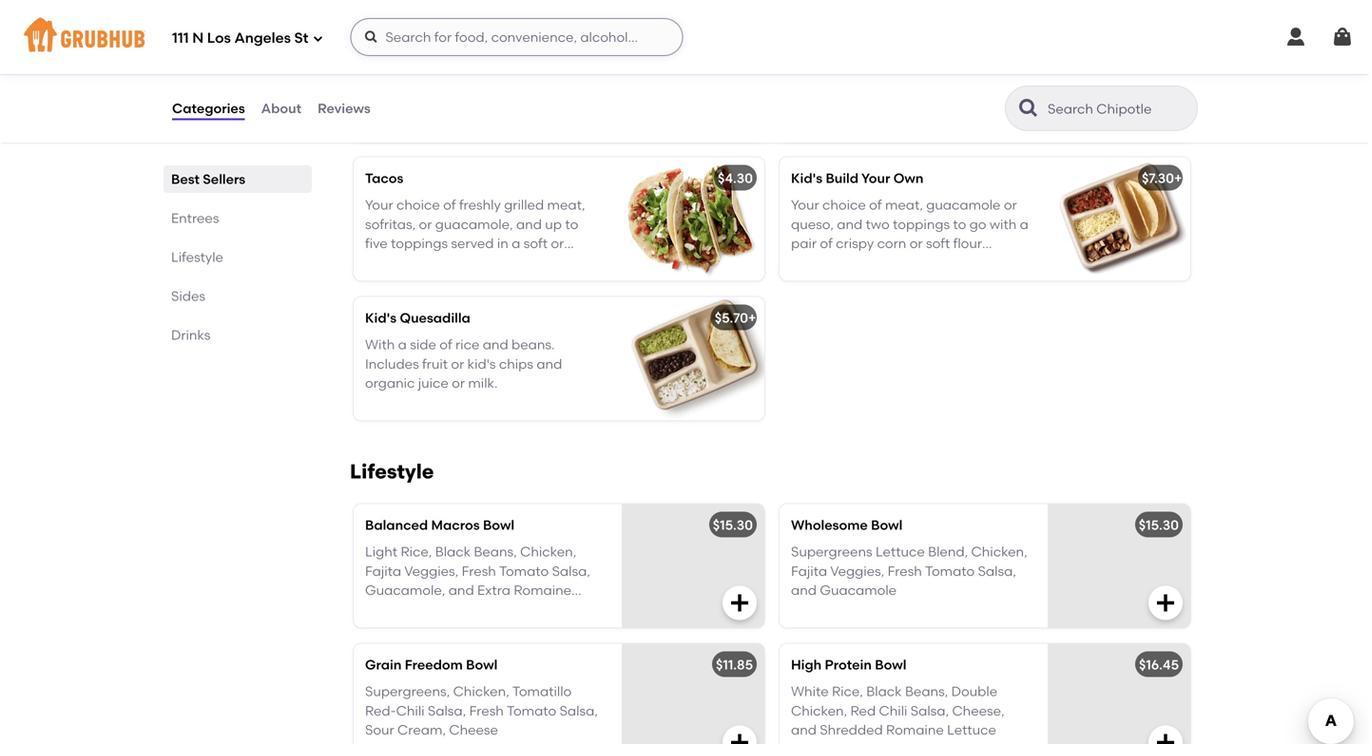 Task type: vqa. For each thing, say whether or not it's contained in the screenshot.
THE CHIPS to the right
yes



Task type: describe. For each thing, give the bounding box(es) containing it.
supergreens
[[791, 544, 873, 560]]

$5.70 +
[[715, 310, 756, 326]]

light
[[365, 544, 398, 560]]

sofritas
[[469, 76, 516, 93]]

1 vertical spatial quesadilla
[[400, 310, 470, 326]]

beans.
[[512, 337, 555, 353]]

best
[[171, 171, 200, 187]]

choice inside cheese in a flour tortilla with your choice of meat, sofritas or fajita veggies and three included sides.
[[365, 76, 409, 93]]

grilled
[[504, 197, 544, 213]]

kid's inside your choice of meat, guacamole or queso, and two toppings to go with a pair of crispy corn or soft flour tortillas.includes fruit or kid's chips and organic juice or milk.
[[946, 255, 975, 271]]

organic inside your choice of meat, guacamole or queso, and two toppings to go with a pair of crispy corn or soft flour tortillas.includes fruit or kid's chips and organic juice or milk.
[[820, 274, 870, 290]]

bowl up supergreens lettuce blend, chicken, fajita veggies, fresh tomato salsa, and guacamole
[[871, 517, 903, 533]]

tortilla.
[[433, 255, 478, 271]]

and inside your choice of freshly grilled meat, sofritas, or guacamole, and up to five toppings served in a soft or hard-shell tortilla.
[[516, 216, 542, 232]]

go
[[970, 216, 987, 232]]

flour
[[953, 236, 982, 252]]

chips inside with a side of rice and beans. includes fruit or kid's chips and organic juice or milk.
[[499, 356, 533, 372]]

pair
[[791, 236, 817, 252]]

and inside cheese in a flour tortilla with your choice of meat, sofritas or fajita veggies and three included sides.
[[418, 96, 444, 112]]

choice for kid's build your own
[[823, 197, 866, 213]]

guacamole
[[926, 197, 1001, 213]]

bowl for supergreens, chicken, tomatillo red-chili salsa, fresh tomato salsa, sour cream, cheese
[[466, 657, 498, 673]]

reviews
[[318, 100, 371, 116]]

with inside your choice of meat, guacamole or queso, and two toppings to go with a pair of crispy corn or soft flour tortillas.includes fruit or kid's chips and organic juice or milk.
[[990, 216, 1017, 232]]

choice for tacos
[[397, 197, 440, 213]]

guacamole
[[820, 583, 897, 599]]

grain freedom bowl
[[365, 657, 498, 673]]

light rice, black beans, chicken, fajita veggies, fresh tomato salsa, guacamole, and extra romaine lettuce
[[365, 544, 590, 618]]

tomato inside light rice, black beans, chicken, fajita veggies, fresh tomato salsa, guacamole, and extra romaine lettuce
[[499, 563, 549, 579]]

2 horizontal spatial your
[[862, 170, 890, 186]]

white rice, black beans, double chicken, red chili salsa, cheese, and shredded romaine lettuce
[[791, 684, 1005, 739]]

queso,
[[791, 216, 834, 232]]

svg image up $16.45
[[1154, 592, 1177, 615]]

fajita
[[536, 76, 569, 93]]

salsa, for supergreens, chicken, tomatillo red-chili salsa, fresh tomato salsa, sour cream, cheese
[[560, 703, 598, 719]]

rice, for red
[[832, 684, 863, 700]]

balanced macros bowl
[[365, 517, 515, 533]]

high
[[791, 657, 822, 673]]

your choice of meat, guacamole or queso, and two toppings to go with a pair of crispy corn or soft flour tortillas.includes fruit or kid's chips and organic juice or milk.
[[791, 197, 1029, 290]]

fajita inside supergreens lettuce blend, chicken, fajita veggies, fresh tomato salsa, and guacamole
[[791, 563, 827, 579]]

organic inside with a side of rice and beans. includes fruit or kid's chips and organic juice or milk.
[[365, 375, 415, 392]]

or inside cheese in a flour tortilla with your choice of meat, sofritas or fajita veggies and three included sides.
[[519, 76, 533, 93]]

drinks
[[171, 327, 210, 343]]

meat, inside cheese in a flour tortilla with your choice of meat, sofritas or fajita veggies and three included sides.
[[428, 76, 466, 93]]

$16.45
[[1139, 657, 1179, 673]]

sour
[[365, 722, 394, 739]]

st
[[294, 30, 309, 47]]

to inside your choice of meat, guacamole or queso, and two toppings to go with a pair of crispy corn or soft flour tortillas.includes fruit or kid's chips and organic juice or milk.
[[953, 216, 966, 232]]

salsa, for supergreens lettuce blend, chicken, fajita veggies, fresh tomato salsa, and guacamole
[[978, 563, 1016, 579]]

lifestyle inside lifestyle tab
[[171, 249, 223, 265]]

juice inside your choice of meat, guacamole or queso, and two toppings to go with a pair of crispy corn or soft flour tortillas.includes fruit or kid's chips and organic juice or milk.
[[873, 274, 903, 290]]

and up crispy
[[837, 216, 863, 232]]

fresh for supergreens, chicken, tomatillo red-chili salsa, fresh tomato salsa, sour cream, cheese
[[469, 703, 504, 719]]

$15.30 for light rice, black beans, chicken, fajita veggies, fresh tomato salsa, guacamole, and extra romaine lettuce
[[713, 517, 753, 533]]

grain freedom bowl image
[[622, 644, 765, 745]]

wholesome bowl
[[791, 517, 903, 533]]

about
[[261, 100, 301, 116]]

and right rice
[[483, 337, 508, 353]]

and inside supergreens lettuce blend, chicken, fajita veggies, fresh tomato salsa, and guacamole
[[791, 583, 817, 599]]

cheese,
[[952, 703, 1005, 719]]

salsa, for white rice, black beans, double chicken, red chili salsa, cheese, and shredded romaine lettuce
[[911, 703, 949, 719]]

sides
[[171, 288, 205, 304]]

supergreens, chicken, tomatillo red-chili salsa, fresh tomato salsa, sour cream, cheese
[[365, 684, 598, 739]]

111 n los angeles st
[[172, 30, 309, 47]]

kid's build your own
[[791, 170, 924, 186]]

best sellers
[[171, 171, 245, 187]]

protein
[[825, 657, 872, 673]]

about button
[[260, 74, 302, 143]]

lifestyle tab
[[171, 247, 304, 267]]

los
[[207, 30, 231, 47]]

tomato for supergreens lettuce blend, chicken, fajita veggies, fresh tomato salsa, and guacamole
[[925, 563, 975, 579]]

cream,
[[398, 722, 446, 739]]

supergreens lettuce blend, chicken, fajita veggies, fresh tomato salsa, and guacamole
[[791, 544, 1028, 599]]

high protein bowl image
[[1048, 644, 1190, 745]]

your choice of freshly grilled meat, sofritas, or guacamole, and up to five toppings served in a soft or hard-shell tortilla.
[[365, 197, 585, 271]]

$7.30
[[1142, 170, 1174, 186]]

soft inside your choice of meat, guacamole or queso, and two toppings to go with a pair of crispy corn or soft flour tortillas.includes fruit or kid's chips and organic juice or milk.
[[926, 236, 950, 252]]

side
[[410, 337, 436, 353]]

tomatillo
[[512, 684, 572, 700]]

wholesome
[[791, 517, 868, 533]]

freedom
[[405, 657, 463, 673]]

+ for $5.70
[[748, 310, 756, 326]]

1 vertical spatial lifestyle
[[350, 460, 434, 484]]

shell
[[401, 255, 430, 271]]

111
[[172, 30, 189, 47]]

entrees
[[171, 210, 219, 226]]

five
[[365, 236, 388, 252]]

balanced
[[365, 517, 428, 533]]

shredded
[[820, 722, 883, 739]]

in inside cheese in a flour tortilla with your choice of meat, sofritas or fajita veggies and three included sides.
[[417, 57, 429, 73]]

$15.30 for supergreens lettuce blend, chicken, fajita veggies, fresh tomato salsa, and guacamole
[[1139, 517, 1179, 533]]

with a side of rice and beans. includes fruit or kid's chips and organic juice or milk.
[[365, 337, 562, 392]]

categories button
[[171, 74, 246, 143]]

categories
[[172, 100, 245, 116]]

corn
[[877, 236, 907, 252]]

served
[[451, 236, 494, 252]]

crispy
[[836, 236, 874, 252]]

soft inside your choice of freshly grilled meat, sofritas, or guacamole, and up to five toppings served in a soft or hard-shell tortilla.
[[524, 236, 548, 252]]

tacos
[[365, 170, 404, 186]]

a inside with a side of rice and beans. includes fruit or kid's chips and organic juice or milk.
[[398, 337, 407, 353]]

svg image up $11.85
[[728, 592, 751, 615]]

fajita inside light rice, black beans, chicken, fajita veggies, fresh tomato salsa, guacamole, and extra romaine lettuce
[[365, 563, 401, 579]]

angeles
[[234, 30, 291, 47]]

hard-
[[365, 255, 401, 271]]

own
[[894, 170, 924, 186]]

cheese inside supergreens, chicken, tomatillo red-chili salsa, fresh tomato salsa, sour cream, cheese
[[449, 722, 498, 739]]

macros
[[431, 517, 480, 533]]

cheese inside cheese in a flour tortilla with your choice of meat, sofritas or fajita veggies and three included sides.
[[365, 57, 414, 73]]

kid's quesadilla
[[365, 310, 470, 326]]

svg image left svg icon
[[1285, 26, 1307, 48]]

black for red
[[866, 684, 902, 700]]

beans, for tomato
[[474, 544, 517, 560]]

reviews button
[[317, 74, 372, 143]]

a inside cheese in a flour tortilla with your choice of meat, sofritas or fajita veggies and three included sides.
[[432, 57, 441, 73]]

kid's for kid's quesadilla
[[365, 310, 397, 326]]

sides tab
[[171, 286, 304, 306]]



Task type: locate. For each thing, give the bounding box(es) containing it.
tomato down blend,
[[925, 563, 975, 579]]

guacamole,
[[435, 216, 513, 232]]

and down supergreens
[[791, 583, 817, 599]]

lettuce left blend,
[[876, 544, 925, 560]]

n
[[192, 30, 204, 47]]

1 vertical spatial milk.
[[468, 375, 498, 392]]

kid's left build
[[791, 170, 823, 186]]

a right go
[[1020, 216, 1029, 232]]

and
[[418, 96, 444, 112], [516, 216, 542, 232], [837, 216, 863, 232], [791, 274, 817, 290], [483, 337, 508, 353], [537, 356, 562, 372], [449, 583, 474, 599], [791, 583, 817, 599], [791, 722, 817, 739]]

lifestyle up balanced
[[350, 460, 434, 484]]

0 vertical spatial kid's
[[791, 170, 823, 186]]

with
[[365, 337, 395, 353]]

quesadilla up veggies
[[365, 30, 436, 46]]

1 horizontal spatial chips
[[978, 255, 1012, 271]]

0 horizontal spatial your
[[365, 197, 393, 213]]

1 vertical spatial fruit
[[422, 356, 448, 372]]

1 horizontal spatial your
[[791, 197, 819, 213]]

fajita down 'light'
[[365, 563, 401, 579]]

0 vertical spatial kid's
[[946, 255, 975, 271]]

1 soft from the left
[[524, 236, 548, 252]]

tomato for supergreens, chicken, tomatillo red-chili salsa, fresh tomato salsa, sour cream, cheese
[[507, 703, 556, 719]]

1 vertical spatial in
[[497, 236, 509, 252]]

1 veggies, from the left
[[404, 563, 459, 579]]

milk. down rice
[[468, 375, 498, 392]]

juice
[[873, 274, 903, 290], [418, 375, 449, 392]]

0 horizontal spatial veggies,
[[404, 563, 459, 579]]

choice inside your choice of freshly grilled meat, sofritas, or guacamole, and up to five toppings served in a soft or hard-shell tortilla.
[[397, 197, 440, 213]]

0 horizontal spatial $15.30
[[713, 517, 753, 533]]

freshly
[[459, 197, 501, 213]]

1 vertical spatial toppings
[[391, 236, 448, 252]]

quesadilla up side
[[400, 310, 470, 326]]

$7.30 +
[[1142, 170, 1182, 186]]

0 horizontal spatial with
[[525, 57, 552, 73]]

wholesome bowl image
[[1048, 504, 1190, 628]]

and left extra
[[449, 583, 474, 599]]

1 horizontal spatial meat,
[[547, 197, 585, 213]]

chili inside "white rice, black beans, double chicken, red chili salsa, cheese, and shredded romaine lettuce"
[[879, 703, 908, 719]]

fruit down side
[[422, 356, 448, 372]]

0 horizontal spatial cheese
[[365, 57, 414, 73]]

with up fajita
[[525, 57, 552, 73]]

kid's
[[791, 170, 823, 186], [365, 310, 397, 326]]

romaine inside "white rice, black beans, double chicken, red chili salsa, cheese, and shredded romaine lettuce"
[[886, 722, 944, 739]]

of inside cheese in a flour tortilla with your choice of meat, sofritas or fajita veggies and three included sides.
[[412, 76, 425, 93]]

choice inside your choice of meat, guacamole or queso, and two toppings to go with a pair of crispy corn or soft flour tortillas.includes fruit or kid's chips and organic juice or milk.
[[823, 197, 866, 213]]

milk. inside your choice of meat, guacamole or queso, and two toppings to go with a pair of crispy corn or soft flour tortillas.includes fruit or kid's chips and organic juice or milk.
[[923, 274, 953, 290]]

tomato inside supergreens, chicken, tomatillo red-chili salsa, fresh tomato salsa, sour cream, cheese
[[507, 703, 556, 719]]

tacos image
[[622, 157, 765, 281]]

2 fajita from the left
[[791, 563, 827, 579]]

of up "two"
[[869, 197, 882, 213]]

meat, down own on the top right
[[885, 197, 923, 213]]

guacamole,
[[365, 583, 445, 599]]

a left side
[[398, 337, 407, 353]]

svg image down $16.45
[[1154, 732, 1177, 745]]

to right up
[[565, 216, 578, 232]]

0 vertical spatial fruit
[[901, 255, 927, 271]]

black up red
[[866, 684, 902, 700]]

2 to from the left
[[953, 216, 966, 232]]

and down beans.
[[537, 356, 562, 372]]

1 vertical spatial lettuce
[[365, 602, 414, 618]]

2 chili from the left
[[879, 703, 908, 719]]

in left flour
[[417, 57, 429, 73]]

0 horizontal spatial rice,
[[401, 544, 432, 560]]

1 vertical spatial juice
[[418, 375, 449, 392]]

0 horizontal spatial soft
[[524, 236, 548, 252]]

juice inside with a side of rice and beans. includes fruit or kid's chips and organic juice or milk.
[[418, 375, 449, 392]]

with right go
[[990, 216, 1017, 232]]

fruit inside with a side of rice and beans. includes fruit or kid's chips and organic juice or milk.
[[422, 356, 448, 372]]

fajita down supergreens
[[791, 563, 827, 579]]

1 horizontal spatial organic
[[820, 274, 870, 290]]

entrees tab
[[171, 208, 304, 228]]

and left three
[[418, 96, 444, 112]]

0 vertical spatial with
[[525, 57, 552, 73]]

$5.70
[[715, 310, 748, 326]]

your up sofritas,
[[365, 197, 393, 213]]

veggies
[[365, 96, 415, 112]]

0 horizontal spatial +
[[748, 310, 756, 326]]

meat, down flour
[[428, 76, 466, 93]]

meat, up up
[[547, 197, 585, 213]]

veggies, inside supergreens lettuce blend, chicken, fajita veggies, fresh tomato salsa, and guacamole
[[830, 563, 885, 579]]

cheese
[[365, 57, 414, 73], [449, 722, 498, 739]]

flour
[[444, 57, 476, 73]]

rice, for veggies,
[[401, 544, 432, 560]]

1 vertical spatial +
[[748, 310, 756, 326]]

and down pair
[[791, 274, 817, 290]]

juice down side
[[418, 375, 449, 392]]

black inside "white rice, black beans, double chicken, red chili salsa, cheese, and shredded romaine lettuce"
[[866, 684, 902, 700]]

kid's for kid's build your own
[[791, 170, 823, 186]]

bowl for light rice, black beans, chicken, fajita veggies, fresh tomato salsa, guacamole, and extra romaine lettuce
[[483, 517, 515, 533]]

romaine right extra
[[514, 583, 572, 599]]

1 horizontal spatial chili
[[879, 703, 908, 719]]

0 vertical spatial chips
[[978, 255, 1012, 271]]

rice, inside light rice, black beans, chicken, fajita veggies, fresh tomato salsa, guacamole, and extra romaine lettuce
[[401, 544, 432, 560]]

0 horizontal spatial romaine
[[514, 583, 572, 599]]

your for your choice of freshly grilled meat, sofritas, or guacamole, and up to five toppings served in a soft or hard-shell tortilla.
[[365, 197, 393, 213]]

rice
[[455, 337, 480, 353]]

1 $15.30 from the left
[[713, 517, 753, 533]]

of
[[412, 76, 425, 93], [443, 197, 456, 213], [869, 197, 882, 213], [820, 236, 833, 252], [440, 337, 452, 353]]

1 horizontal spatial kid's
[[946, 255, 975, 271]]

1 horizontal spatial soft
[[926, 236, 950, 252]]

chili down the supergreens,
[[396, 703, 425, 719]]

your for your choice of meat, guacamole or queso, and two toppings to go with a pair of crispy corn or soft flour tortillas.includes fruit or kid's chips and organic juice or milk.
[[791, 197, 819, 213]]

with
[[525, 57, 552, 73], [990, 216, 1017, 232]]

tomato inside supergreens lettuce blend, chicken, fajita veggies, fresh tomato salsa, and guacamole
[[925, 563, 975, 579]]

cheese in a flour tortilla with your choice of meat, sofritas or fajita veggies and three included sides.
[[365, 57, 583, 112]]

your inside your choice of freshly grilled meat, sofritas, or guacamole, and up to five toppings served in a soft or hard-shell tortilla.
[[365, 197, 393, 213]]

1 horizontal spatial in
[[497, 236, 509, 252]]

organic down tortillas.includes
[[820, 274, 870, 290]]

1 horizontal spatial with
[[990, 216, 1017, 232]]

1 vertical spatial kid's
[[365, 310, 397, 326]]

0 horizontal spatial black
[[435, 544, 471, 560]]

your
[[862, 170, 890, 186], [365, 197, 393, 213], [791, 197, 819, 213]]

svg image
[[1331, 26, 1354, 48]]

1 horizontal spatial juice
[[873, 274, 903, 290]]

black for veggies,
[[435, 544, 471, 560]]

1 vertical spatial cheese
[[449, 722, 498, 739]]

black down 'macros'
[[435, 544, 471, 560]]

two
[[866, 216, 890, 232]]

0 vertical spatial cheese
[[365, 57, 414, 73]]

0 vertical spatial milk.
[[923, 274, 953, 290]]

of up veggies
[[412, 76, 425, 93]]

chips down flour
[[978, 255, 1012, 271]]

Search for food, convenience, alcohol... search field
[[350, 18, 683, 56]]

0 horizontal spatial toppings
[[391, 236, 448, 252]]

kid's down rice
[[467, 356, 496, 372]]

salsa, inside light rice, black beans, chicken, fajita veggies, fresh tomato salsa, guacamole, and extra romaine lettuce
[[552, 563, 590, 579]]

supergreens,
[[365, 684, 450, 700]]

of inside with a side of rice and beans. includes fruit or kid's chips and organic juice or milk.
[[440, 337, 452, 353]]

1 chili from the left
[[396, 703, 425, 719]]

toppings up shell
[[391, 236, 448, 252]]

cheese right 'cream,'
[[449, 722, 498, 739]]

best sellers tab
[[171, 169, 304, 189]]

fresh inside light rice, black beans, chicken, fajita veggies, fresh tomato salsa, guacamole, and extra romaine lettuce
[[462, 563, 496, 579]]

in inside your choice of freshly grilled meat, sofritas, or guacamole, and up to five toppings served in a soft or hard-shell tortilla.
[[497, 236, 509, 252]]

fruit inside your choice of meat, guacamole or queso, and two toppings to go with a pair of crispy corn or soft flour tortillas.includes fruit or kid's chips and organic juice or milk.
[[901, 255, 927, 271]]

kid's quesadilla image
[[622, 297, 765, 421]]

0 vertical spatial in
[[417, 57, 429, 73]]

0 horizontal spatial kid's
[[365, 310, 397, 326]]

fresh up the guacamole
[[888, 563, 922, 579]]

0 horizontal spatial meat,
[[428, 76, 466, 93]]

fresh up extra
[[462, 563, 496, 579]]

2 veggies, from the left
[[830, 563, 885, 579]]

lettuce inside "white rice, black beans, double chicken, red chili salsa, cheese, and shredded romaine lettuce"
[[947, 722, 996, 739]]

1 horizontal spatial fajita
[[791, 563, 827, 579]]

fresh inside supergreens lettuce blend, chicken, fajita veggies, fresh tomato salsa, and guacamole
[[888, 563, 922, 579]]

your
[[555, 57, 583, 73]]

0 horizontal spatial fajita
[[365, 563, 401, 579]]

and down white
[[791, 722, 817, 739]]

of left freshly
[[443, 197, 456, 213]]

beans, for salsa,
[[905, 684, 948, 700]]

0 horizontal spatial juice
[[418, 375, 449, 392]]

bowl up supergreens, chicken, tomatillo red-chili salsa, fresh tomato salsa, sour cream, cheese
[[466, 657, 498, 673]]

1 horizontal spatial to
[[953, 216, 966, 232]]

bowl for white rice, black beans, double chicken, red chili salsa, cheese, and shredded romaine lettuce
[[875, 657, 907, 673]]

sellers
[[203, 171, 245, 187]]

veggies, inside light rice, black beans, chicken, fajita veggies, fresh tomato salsa, guacamole, and extra romaine lettuce
[[404, 563, 459, 579]]

chips
[[978, 255, 1012, 271], [499, 356, 533, 372]]

$11.85
[[716, 657, 753, 673]]

0 horizontal spatial milk.
[[468, 375, 498, 392]]

$15.30
[[713, 517, 753, 533], [1139, 517, 1179, 533]]

0 vertical spatial black
[[435, 544, 471, 560]]

1 horizontal spatial rice,
[[832, 684, 863, 700]]

sides.
[[543, 96, 579, 112]]

+ for $7.30
[[1174, 170, 1182, 186]]

chips down beans.
[[499, 356, 533, 372]]

drinks tab
[[171, 325, 304, 345]]

extra
[[477, 583, 511, 599]]

svg image
[[1285, 26, 1307, 48], [364, 29, 379, 45], [312, 33, 324, 44], [728, 592, 751, 615], [1154, 592, 1177, 615], [728, 732, 751, 745], [1154, 732, 1177, 745]]

toppings inside your choice of freshly grilled meat, sofritas, or guacamole, and up to five toppings served in a soft or hard-shell tortilla.
[[391, 236, 448, 252]]

$4.30
[[718, 170, 753, 186]]

juice down the corn
[[873, 274, 903, 290]]

beans, up extra
[[474, 544, 517, 560]]

white
[[791, 684, 829, 700]]

1 horizontal spatial veggies,
[[830, 563, 885, 579]]

includes
[[365, 356, 419, 372]]

soft down up
[[524, 236, 548, 252]]

tortilla
[[479, 57, 522, 73]]

quesadilla image
[[622, 17, 765, 141]]

1 horizontal spatial black
[[866, 684, 902, 700]]

chicken,
[[520, 544, 576, 560], [971, 544, 1028, 560], [453, 684, 509, 700], [791, 703, 847, 719]]

1 vertical spatial kid's
[[467, 356, 496, 372]]

kid's
[[946, 255, 975, 271], [467, 356, 496, 372]]

0 vertical spatial beans,
[[474, 544, 517, 560]]

toppings
[[893, 216, 950, 232], [391, 236, 448, 252]]

balanced macros bowl image
[[622, 504, 765, 628]]

of left rice
[[440, 337, 452, 353]]

lifestyle
[[171, 249, 223, 265], [350, 460, 434, 484]]

fresh down grain freedom bowl
[[469, 703, 504, 719]]

romaine inside light rice, black beans, chicken, fajita veggies, fresh tomato salsa, guacamole, and extra romaine lettuce
[[514, 583, 572, 599]]

tortillas.includes
[[791, 255, 898, 271]]

0 horizontal spatial lifestyle
[[171, 249, 223, 265]]

a inside your choice of freshly grilled meat, sofritas, or guacamole, and up to five toppings served in a soft or hard-shell tortilla.
[[512, 236, 520, 252]]

kid's up with
[[365, 310, 397, 326]]

milk. down guacamole
[[923, 274, 953, 290]]

lifestyle down entrees
[[171, 249, 223, 265]]

fresh
[[462, 563, 496, 579], [888, 563, 922, 579], [469, 703, 504, 719]]

1 horizontal spatial +
[[1174, 170, 1182, 186]]

your inside your choice of meat, guacamole or queso, and two toppings to go with a pair of crispy corn or soft flour tortillas.includes fruit or kid's chips and organic juice or milk.
[[791, 197, 819, 213]]

1 to from the left
[[565, 216, 578, 232]]

a down grilled
[[512, 236, 520, 252]]

1 vertical spatial rice,
[[832, 684, 863, 700]]

1 horizontal spatial toppings
[[893, 216, 950, 232]]

high protein bowl
[[791, 657, 907, 673]]

salsa, inside "white rice, black beans, double chicken, red chili salsa, cheese, and shredded romaine lettuce"
[[911, 703, 949, 719]]

veggies,
[[404, 563, 459, 579], [830, 563, 885, 579]]

bowl right protein
[[875, 657, 907, 673]]

milk.
[[923, 274, 953, 290], [468, 375, 498, 392]]

organic
[[820, 274, 870, 290], [365, 375, 415, 392]]

1 vertical spatial with
[[990, 216, 1017, 232]]

0 horizontal spatial chili
[[396, 703, 425, 719]]

0 vertical spatial juice
[[873, 274, 903, 290]]

kid's inside with a side of rice and beans. includes fruit or kid's chips and organic juice or milk.
[[467, 356, 496, 372]]

rice, inside "white rice, black beans, double chicken, red chili salsa, cheese, and shredded romaine lettuce"
[[832, 684, 863, 700]]

meat, inside your choice of meat, guacamole or queso, and two toppings to go with a pair of crispy corn or soft flour tortillas.includes fruit or kid's chips and organic juice or milk.
[[885, 197, 923, 213]]

0 vertical spatial lifestyle
[[171, 249, 223, 265]]

beans, inside light rice, black beans, chicken, fajita veggies, fresh tomato salsa, guacamole, and extra romaine lettuce
[[474, 544, 517, 560]]

0 vertical spatial +
[[1174, 170, 1182, 186]]

1 vertical spatial romaine
[[886, 722, 944, 739]]

1 fajita from the left
[[365, 563, 401, 579]]

2 horizontal spatial meat,
[[885, 197, 923, 213]]

0 vertical spatial romaine
[[514, 583, 572, 599]]

1 horizontal spatial cheese
[[449, 722, 498, 739]]

search icon image
[[1017, 97, 1040, 120]]

choice down build
[[823, 197, 866, 213]]

2 $15.30 from the left
[[1139, 517, 1179, 533]]

0 vertical spatial organic
[[820, 274, 870, 290]]

and inside "white rice, black beans, double chicken, red chili salsa, cheese, and shredded romaine lettuce"
[[791, 722, 817, 739]]

a inside your choice of meat, guacamole or queso, and two toppings to go with a pair of crispy corn or soft flour tortillas.includes fruit or kid's chips and organic juice or milk.
[[1020, 216, 1029, 232]]

1 vertical spatial organic
[[365, 375, 415, 392]]

salsa,
[[552, 563, 590, 579], [978, 563, 1016, 579], [428, 703, 466, 719], [560, 703, 598, 719], [911, 703, 949, 719]]

svg image down $11.85
[[728, 732, 751, 745]]

0 horizontal spatial kid's
[[467, 356, 496, 372]]

0 horizontal spatial beans,
[[474, 544, 517, 560]]

build
[[826, 170, 859, 186]]

0 horizontal spatial chips
[[499, 356, 533, 372]]

1 vertical spatial chips
[[499, 356, 533, 372]]

tomato
[[499, 563, 549, 579], [925, 563, 975, 579], [507, 703, 556, 719]]

salsa, inside supergreens lettuce blend, chicken, fajita veggies, fresh tomato salsa, and guacamole
[[978, 563, 1016, 579]]

and down grilled
[[516, 216, 542, 232]]

of right pair
[[820, 236, 833, 252]]

double
[[951, 684, 998, 700]]

included
[[484, 96, 540, 112]]

0 vertical spatial lettuce
[[876, 544, 925, 560]]

veggies, up guacamole,
[[404, 563, 459, 579]]

rice, down balanced
[[401, 544, 432, 560]]

grain
[[365, 657, 402, 673]]

or
[[519, 76, 533, 93], [1004, 197, 1017, 213], [419, 216, 432, 232], [551, 236, 564, 252], [910, 236, 923, 252], [930, 255, 943, 271], [907, 274, 920, 290], [451, 356, 464, 372], [452, 375, 465, 392]]

main navigation navigation
[[0, 0, 1369, 74]]

0 horizontal spatial to
[[565, 216, 578, 232]]

beans, inside "white rice, black beans, double chicken, red chili salsa, cheese, and shredded romaine lettuce"
[[905, 684, 948, 700]]

2 horizontal spatial lettuce
[[947, 722, 996, 739]]

chicken, inside supergreens lettuce blend, chicken, fajita veggies, fresh tomato salsa, and guacamole
[[971, 544, 1028, 560]]

lettuce inside light rice, black beans, chicken, fajita veggies, fresh tomato salsa, guacamole, and extra romaine lettuce
[[365, 602, 414, 618]]

milk. inside with a side of rice and beans. includes fruit or kid's chips and organic juice or milk.
[[468, 375, 498, 392]]

0 horizontal spatial fruit
[[422, 356, 448, 372]]

meat, inside your choice of freshly grilled meat, sofritas, or guacamole, and up to five toppings served in a soft or hard-shell tortilla.
[[547, 197, 585, 213]]

beans, left double
[[905, 684, 948, 700]]

0 vertical spatial rice,
[[401, 544, 432, 560]]

0 horizontal spatial in
[[417, 57, 429, 73]]

soft
[[524, 236, 548, 252], [926, 236, 950, 252]]

1 horizontal spatial $15.30
[[1139, 517, 1179, 533]]

toppings up the corn
[[893, 216, 950, 232]]

blend,
[[928, 544, 968, 560]]

toppings inside your choice of meat, guacamole or queso, and two toppings to go with a pair of crispy corn or soft flour tortillas.includes fruit or kid's chips and organic juice or milk.
[[893, 216, 950, 232]]

0 horizontal spatial lettuce
[[365, 602, 414, 618]]

sofritas,
[[365, 216, 416, 232]]

romaine right shredded
[[886, 722, 944, 739]]

fajita
[[365, 563, 401, 579], [791, 563, 827, 579]]

to left go
[[953, 216, 966, 232]]

1 vertical spatial beans,
[[905, 684, 948, 700]]

2 soft from the left
[[926, 236, 950, 252]]

1 horizontal spatial fruit
[[901, 255, 927, 271]]

organic down includes
[[365, 375, 415, 392]]

your up queso,
[[791, 197, 819, 213]]

fresh for supergreens lettuce blend, chicken, fajita veggies, fresh tomato salsa, and guacamole
[[888, 563, 922, 579]]

kid's build your own image
[[1048, 157, 1190, 281]]

Search Chipotle search field
[[1046, 100, 1191, 118]]

1 vertical spatial black
[[866, 684, 902, 700]]

soft left flour
[[926, 236, 950, 252]]

red
[[851, 703, 876, 719]]

rice, up red
[[832, 684, 863, 700]]

choice up sofritas,
[[397, 197, 440, 213]]

and inside light rice, black beans, chicken, fajita veggies, fresh tomato salsa, guacamole, and extra romaine lettuce
[[449, 583, 474, 599]]

up
[[545, 216, 562, 232]]

lettuce inside supergreens lettuce blend, chicken, fajita veggies, fresh tomato salsa, and guacamole
[[876, 544, 925, 560]]

to
[[565, 216, 578, 232], [953, 216, 966, 232]]

three
[[447, 96, 481, 112]]

chicken, inside light rice, black beans, chicken, fajita veggies, fresh tomato salsa, guacamole, and extra romaine lettuce
[[520, 544, 576, 560]]

chicken, inside supergreens, chicken, tomatillo red-chili salsa, fresh tomato salsa, sour cream, cheese
[[453, 684, 509, 700]]

your left own on the top right
[[862, 170, 890, 186]]

chili right red
[[879, 703, 908, 719]]

with inside cheese in a flour tortilla with your choice of meat, sofritas or fajita veggies and three included sides.
[[525, 57, 552, 73]]

salad image
[[1048, 17, 1190, 141]]

svg image up veggies
[[364, 29, 379, 45]]

a left flour
[[432, 57, 441, 73]]

choice up veggies
[[365, 76, 409, 93]]

1 horizontal spatial kid's
[[791, 170, 823, 186]]

lettuce down cheese,
[[947, 722, 996, 739]]

to inside your choice of freshly grilled meat, sofritas, or guacamole, and up to five toppings served in a soft or hard-shell tortilla.
[[565, 216, 578, 232]]

1 horizontal spatial romaine
[[886, 722, 944, 739]]

1 horizontal spatial beans,
[[905, 684, 948, 700]]

1 horizontal spatial lifestyle
[[350, 460, 434, 484]]

fruit down the corn
[[901, 255, 927, 271]]

0 horizontal spatial organic
[[365, 375, 415, 392]]

fresh inside supergreens, chicken, tomatillo red-chili salsa, fresh tomato salsa, sour cream, cheese
[[469, 703, 504, 719]]

tomato up extra
[[499, 563, 549, 579]]

2 vertical spatial lettuce
[[947, 722, 996, 739]]

red-
[[365, 703, 396, 719]]

veggies, up the guacamole
[[830, 563, 885, 579]]

lettuce down guacamole,
[[365, 602, 414, 618]]

chips inside your choice of meat, guacamole or queso, and two toppings to go with a pair of crispy corn or soft flour tortillas.includes fruit or kid's chips and organic juice or milk.
[[978, 255, 1012, 271]]

chili inside supergreens, chicken, tomatillo red-chili salsa, fresh tomato salsa, sour cream, cheese
[[396, 703, 425, 719]]

0 vertical spatial quesadilla
[[365, 30, 436, 46]]

tomato down tomatillo
[[507, 703, 556, 719]]

1 horizontal spatial lettuce
[[876, 544, 925, 560]]

beans,
[[474, 544, 517, 560], [905, 684, 948, 700]]

of inside your choice of freshly grilled meat, sofritas, or guacamole, and up to five toppings served in a soft or hard-shell tortilla.
[[443, 197, 456, 213]]

kid's down flour
[[946, 255, 975, 271]]

black inside light rice, black beans, chicken, fajita veggies, fresh tomato salsa, guacamole, and extra romaine lettuce
[[435, 544, 471, 560]]

1 horizontal spatial milk.
[[923, 274, 953, 290]]

in right served
[[497, 236, 509, 252]]

bowl right 'macros'
[[483, 517, 515, 533]]

fruit
[[901, 255, 927, 271], [422, 356, 448, 372]]

svg image right st
[[312, 33, 324, 44]]

cheese up veggies
[[365, 57, 414, 73]]

0 vertical spatial toppings
[[893, 216, 950, 232]]

chicken, inside "white rice, black beans, double chicken, red chili salsa, cheese, and shredded romaine lettuce"
[[791, 703, 847, 719]]



